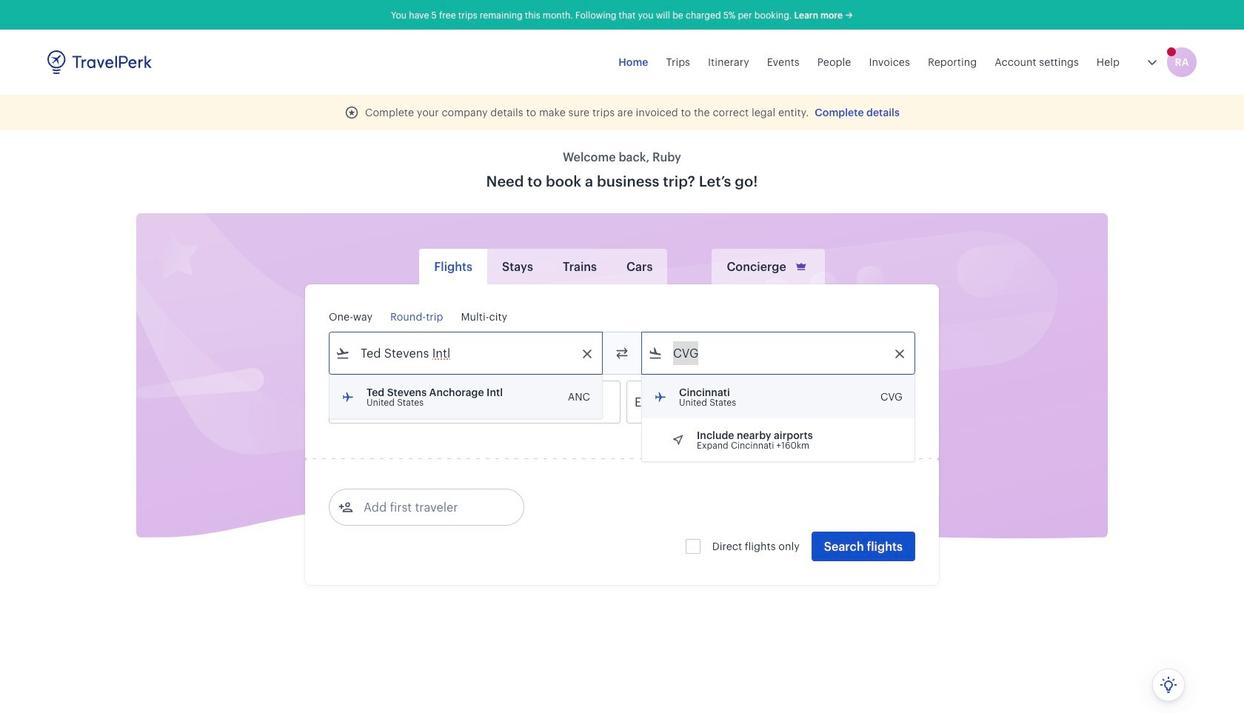 Task type: describe. For each thing, give the bounding box(es) containing it.
To search field
[[663, 342, 896, 365]]

Return text field
[[439, 382, 516, 423]]



Task type: locate. For each thing, give the bounding box(es) containing it.
Add first traveler search field
[[353, 496, 508, 519]]

From search field
[[350, 342, 583, 365]]

Depart text field
[[350, 382, 428, 423]]



